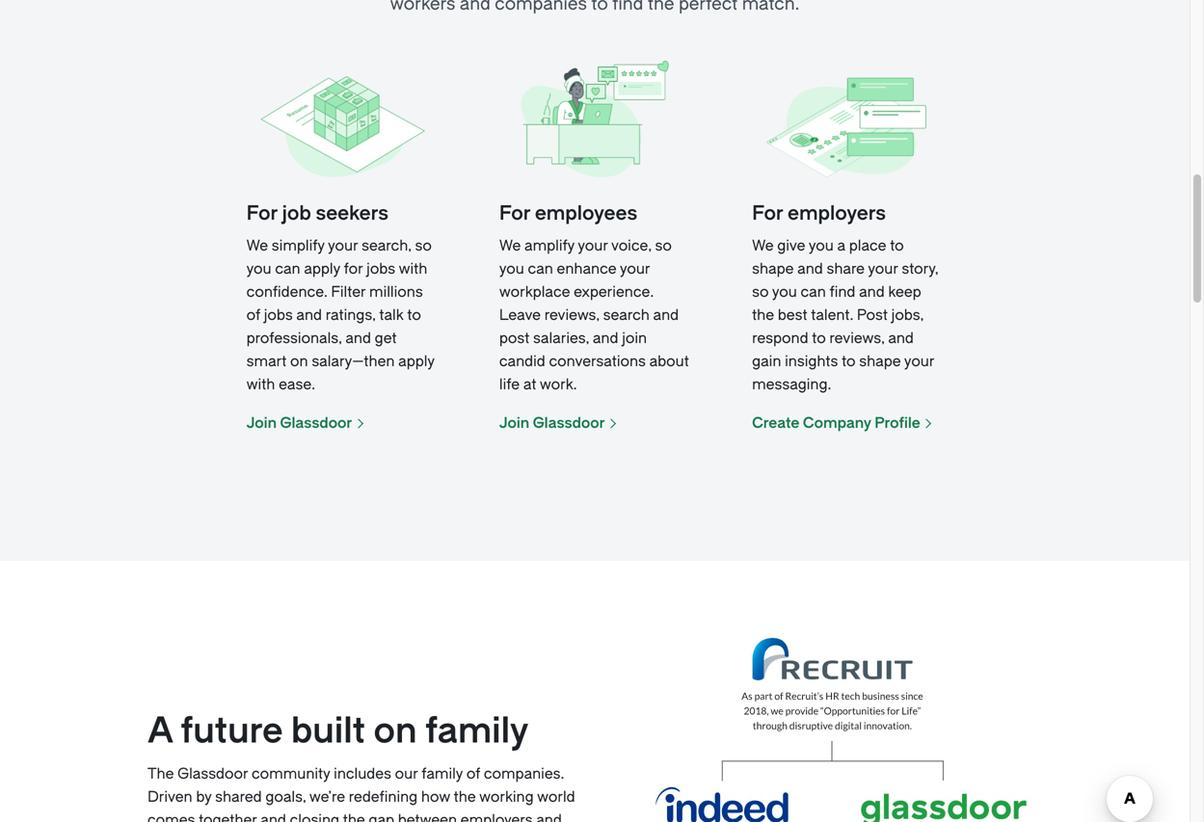 Task type: locate. For each thing, give the bounding box(es) containing it.
we simplify your search, so you can apply for jobs with confidence. filter millions of jobs and ratings, talk to professionals, and get smart on salary—then apply with ease.
[[247, 237, 435, 394]]

join
[[247, 415, 277, 432], [500, 415, 530, 432]]

can inside we simplify your search, so you can apply for jobs with confidence. filter millions of jobs and ratings, talk to professionals, and get smart on salary—then apply with ease.
[[275, 261, 301, 278]]

0 horizontal spatial of
[[247, 307, 260, 324]]

goals,
[[266, 789, 306, 806]]

for left job
[[247, 202, 278, 225]]

1 vertical spatial of
[[467, 766, 480, 783]]

0 horizontal spatial for
[[247, 202, 278, 225]]

0 vertical spatial shape
[[752, 261, 794, 278]]

1 horizontal spatial so
[[655, 237, 672, 255]]

of
[[247, 307, 260, 324], [467, 766, 480, 783]]

glassdoor
[[280, 415, 352, 432], [533, 415, 605, 432], [178, 766, 248, 783]]

we left the give on the right top of the page
[[752, 237, 774, 255]]

1 horizontal spatial the
[[454, 789, 476, 806]]

2 horizontal spatial for
[[752, 202, 784, 225]]

ratings,
[[326, 307, 376, 324]]

for for for employers
[[752, 202, 784, 225]]

family
[[425, 711, 529, 752], [422, 766, 463, 783]]

we inside we give you a place to shape and share your story, so you can find and keep the best talent. post jobs, respond to reviews, and gain insights to shape your messaging.
[[752, 237, 774, 255]]

0 horizontal spatial the
[[343, 812, 365, 823]]

working
[[479, 789, 534, 806]]

includes
[[334, 766, 392, 783]]

family inside the glassdoor community includes our family of companies. driven by shared goals, we're redefining how the working world comes together and closing the gap between employers a
[[422, 766, 463, 783]]

join glassdoor down ease.
[[247, 415, 352, 432]]

1 vertical spatial family
[[422, 766, 463, 783]]

can for employees
[[528, 261, 553, 278]]

with up millions
[[399, 261, 428, 278]]

the
[[148, 766, 174, 783]]

join down life
[[500, 415, 530, 432]]

join down smart
[[247, 415, 277, 432]]

0 horizontal spatial glassdoor
[[178, 766, 248, 783]]

2 horizontal spatial can
[[801, 284, 826, 301]]

0 horizontal spatial jobs
[[264, 307, 293, 324]]

0 vertical spatial jobs
[[367, 261, 396, 278]]

your up for
[[328, 237, 358, 255]]

at
[[524, 376, 537, 394]]

so right search,
[[415, 237, 432, 255]]

0 horizontal spatial on
[[290, 353, 308, 371]]

how
[[421, 789, 450, 806]]

2 join glassdoor from the left
[[500, 415, 605, 432]]

0 vertical spatial reviews,
[[545, 307, 600, 324]]

give
[[778, 237, 806, 255]]

for job seekers
[[247, 202, 389, 225]]

share
[[827, 261, 865, 278]]

between
[[398, 812, 457, 823]]

apply down talk
[[399, 353, 435, 371]]

0 horizontal spatial reviews,
[[545, 307, 600, 324]]

1 vertical spatial on
[[374, 711, 417, 752]]

can
[[275, 261, 301, 278], [528, 261, 553, 278], [801, 284, 826, 301]]

2 horizontal spatial glassdoor
[[533, 415, 605, 432]]

family up the companies.
[[425, 711, 529, 752]]

join glassdoor link down the work.
[[500, 415, 615, 432]]

0 vertical spatial the
[[752, 307, 775, 324]]

and
[[798, 261, 823, 278], [860, 284, 885, 301], [297, 307, 322, 324], [654, 307, 679, 324], [346, 330, 371, 347], [593, 330, 619, 347], [889, 330, 914, 347], [261, 812, 286, 823]]

our
[[395, 766, 418, 783]]

1 vertical spatial reviews,
[[830, 330, 885, 347]]

messaging.
[[752, 376, 832, 394]]

1 vertical spatial employers
[[461, 812, 533, 823]]

apply
[[304, 261, 340, 278], [399, 353, 435, 371]]

0 vertical spatial apply
[[304, 261, 340, 278]]

the right how
[[454, 789, 476, 806]]

0 vertical spatial of
[[247, 307, 260, 324]]

1 horizontal spatial of
[[467, 766, 480, 783]]

your
[[328, 237, 358, 255], [578, 237, 608, 255], [620, 261, 650, 278], [868, 261, 899, 278], [905, 353, 935, 371]]

join glassdoor down the work.
[[500, 415, 605, 432]]

2 vertical spatial the
[[343, 812, 365, 823]]

3 we from the left
[[752, 237, 774, 255]]

0 horizontal spatial we
[[247, 237, 268, 255]]

2 join glassdoor link from the left
[[500, 415, 615, 432]]

can inside "we amplify your voice, so you can enhance  your workplace experience. leave reviews, search and post salaries, and join candid conversations about life at work."
[[528, 261, 553, 278]]

0 horizontal spatial apply
[[304, 261, 340, 278]]

and down goals,
[[261, 812, 286, 823]]

1 horizontal spatial apply
[[399, 353, 435, 371]]

0 horizontal spatial so
[[415, 237, 432, 255]]

1 we from the left
[[247, 237, 268, 255]]

1 horizontal spatial join
[[500, 415, 530, 432]]

to
[[891, 237, 904, 255], [407, 307, 421, 324], [812, 330, 826, 347], [842, 353, 856, 371]]

1 join from the left
[[247, 415, 277, 432]]

glassdoor for employees
[[533, 415, 605, 432]]

you up workplace
[[500, 261, 525, 278]]

voice,
[[612, 237, 652, 255]]

professionals,
[[247, 330, 342, 347]]

post
[[857, 307, 888, 324]]

0 vertical spatial with
[[399, 261, 428, 278]]

so right voice,
[[655, 237, 672, 255]]

so inside we give you a place to shape and share your story, so you can find and keep the best talent. post jobs, respond to reviews, and gain insights to shape your messaging.
[[752, 284, 769, 301]]

jobs down confidence.
[[264, 307, 293, 324]]

2 horizontal spatial we
[[752, 237, 774, 255]]

1 horizontal spatial on
[[374, 711, 417, 752]]

to up insights
[[812, 330, 826, 347]]

1 horizontal spatial join glassdoor link
[[500, 415, 615, 432]]

salaries,
[[533, 330, 590, 347]]

and up professionals,
[[297, 307, 322, 324]]

for up amplify
[[500, 202, 531, 225]]

you up confidence.
[[247, 261, 272, 278]]

to right talk
[[407, 307, 421, 324]]

employers down the working
[[461, 812, 533, 823]]

talent.
[[811, 307, 854, 324]]

glassdoor down the work.
[[533, 415, 605, 432]]

you
[[809, 237, 834, 255], [247, 261, 272, 278], [500, 261, 525, 278], [772, 284, 797, 301]]

shared
[[215, 789, 262, 806]]

glassdoor down ease.
[[280, 415, 352, 432]]

apply left for
[[304, 261, 340, 278]]

so up respond on the top right of the page
[[752, 284, 769, 301]]

1 horizontal spatial join glassdoor
[[500, 415, 605, 432]]

2 join from the left
[[500, 415, 530, 432]]

of down confidence.
[[247, 307, 260, 324]]

employees
[[535, 202, 638, 225]]

so
[[415, 237, 432, 255], [655, 237, 672, 255], [752, 284, 769, 301]]

we left amplify
[[500, 237, 521, 255]]

with
[[399, 261, 428, 278], [247, 376, 275, 394]]

0 horizontal spatial can
[[275, 261, 301, 278]]

0 horizontal spatial with
[[247, 376, 275, 394]]

0 horizontal spatial join
[[247, 415, 277, 432]]

for
[[247, 202, 278, 225], [500, 202, 531, 225], [752, 202, 784, 225]]

you up best
[[772, 284, 797, 301]]

life
[[500, 376, 520, 394]]

can up workplace
[[528, 261, 553, 278]]

1 horizontal spatial shape
[[860, 353, 901, 371]]

and up conversations
[[593, 330, 619, 347]]

employers
[[788, 202, 886, 225], [461, 812, 533, 823]]

candid
[[500, 353, 546, 371]]

2 we from the left
[[500, 237, 521, 255]]

1 horizontal spatial employers
[[788, 202, 886, 225]]

reviews, up salaries,
[[545, 307, 600, 324]]

we
[[247, 237, 268, 255], [500, 237, 521, 255], [752, 237, 774, 255]]

simplify
[[272, 237, 325, 255]]

jobs down search,
[[367, 261, 396, 278]]

gap
[[369, 812, 395, 823]]

join glassdoor
[[247, 415, 352, 432], [500, 415, 605, 432]]

the
[[752, 307, 775, 324], [454, 789, 476, 806], [343, 812, 365, 823]]

0 horizontal spatial join glassdoor link
[[247, 415, 362, 432]]

so inside "we amplify your voice, so you can enhance  your workplace experience. leave reviews, search and post salaries, and join candid conversations about life at work."
[[655, 237, 672, 255]]

we for for employers
[[752, 237, 774, 255]]

leave
[[500, 307, 541, 324]]

of up the working
[[467, 766, 480, 783]]

1 horizontal spatial with
[[399, 261, 428, 278]]

your down the jobs,
[[905, 353, 935, 371]]

we left simplify
[[247, 237, 268, 255]]

shape
[[752, 261, 794, 278], [860, 353, 901, 371]]

1 horizontal spatial glassdoor
[[280, 415, 352, 432]]

0 horizontal spatial join glassdoor
[[247, 415, 352, 432]]

can for job
[[275, 261, 301, 278]]

glassdoor up by
[[178, 766, 248, 783]]

1 horizontal spatial for
[[500, 202, 531, 225]]

1 horizontal spatial can
[[528, 261, 553, 278]]

driven
[[148, 789, 193, 806]]

3 for from the left
[[752, 202, 784, 225]]

on
[[290, 353, 308, 371], [374, 711, 417, 752]]

0 horizontal spatial shape
[[752, 261, 794, 278]]

with down smart
[[247, 376, 275, 394]]

and down the give on the right top of the page
[[798, 261, 823, 278]]

1 horizontal spatial reviews,
[[830, 330, 885, 347]]

jobs
[[367, 261, 396, 278], [264, 307, 293, 324]]

we for for job seekers
[[247, 237, 268, 255]]

can left find in the top of the page
[[801, 284, 826, 301]]

we inside we simplify your search, so you can apply for jobs with confidence. filter millions of jobs and ratings, talk to professionals, and get smart on salary—then apply with ease.
[[247, 237, 268, 255]]

enhance
[[557, 261, 617, 278]]

so for for job seekers
[[415, 237, 432, 255]]

on up ease.
[[290, 353, 308, 371]]

we inside "we amplify your voice, so you can enhance  your workplace experience. leave reviews, search and post salaries, and join candid conversations about life at work."
[[500, 237, 521, 255]]

salary—then
[[312, 353, 395, 371]]

2 for from the left
[[500, 202, 531, 225]]

shape down the post at the top right of the page
[[860, 353, 901, 371]]

family up how
[[422, 766, 463, 783]]

and up salary—then
[[346, 330, 371, 347]]

join glassdoor link for employees
[[500, 415, 615, 432]]

join glassdoor for job
[[247, 415, 352, 432]]

jobs,
[[892, 307, 924, 324]]

2 horizontal spatial the
[[752, 307, 775, 324]]

1 join glassdoor from the left
[[247, 415, 352, 432]]

about
[[650, 353, 689, 371]]

the left gap
[[343, 812, 365, 823]]

1 vertical spatial shape
[[860, 353, 901, 371]]

for for for job seekers
[[247, 202, 278, 225]]

0 vertical spatial employers
[[788, 202, 886, 225]]

profile
[[875, 415, 921, 432]]

you inside we simplify your search, so you can apply for jobs with confidence. filter millions of jobs and ratings, talk to professionals, and get smart on salary—then apply with ease.
[[247, 261, 272, 278]]

reviews, inside we give you a place to shape and share your story, so you can find and keep the best talent. post jobs, respond to reviews, and gain insights to shape your messaging.
[[830, 330, 885, 347]]

0 vertical spatial on
[[290, 353, 308, 371]]

the up respond on the top right of the page
[[752, 307, 775, 324]]

by
[[196, 789, 212, 806]]

companies.
[[484, 766, 564, 783]]

can up confidence.
[[275, 261, 301, 278]]

employers up "a"
[[788, 202, 886, 225]]

0 horizontal spatial employers
[[461, 812, 533, 823]]

1 horizontal spatial we
[[500, 237, 521, 255]]

2 horizontal spatial so
[[752, 284, 769, 301]]

on up our
[[374, 711, 417, 752]]

amplify
[[525, 237, 575, 255]]

shape down the give on the right top of the page
[[752, 261, 794, 278]]

for up the give on the right top of the page
[[752, 202, 784, 225]]

join glassdoor link
[[247, 415, 362, 432], [500, 415, 615, 432]]

1 join glassdoor link from the left
[[247, 415, 362, 432]]

join glassdoor link down ease.
[[247, 415, 362, 432]]

so inside we simplify your search, so you can apply for jobs with confidence. filter millions of jobs and ratings, talk to professionals, and get smart on salary—then apply with ease.
[[415, 237, 432, 255]]

1 for from the left
[[247, 202, 278, 225]]

1 vertical spatial the
[[454, 789, 476, 806]]

reviews, down the post at the top right of the page
[[830, 330, 885, 347]]



Task type: describe. For each thing, give the bounding box(es) containing it.
reviews, inside "we amplify your voice, so you can enhance  your workplace experience. leave reviews, search and post salaries, and join candid conversations about life at work."
[[545, 307, 600, 324]]

your up enhance at the top of the page
[[578, 237, 608, 255]]

redefining
[[349, 789, 418, 806]]

glassdoor inside the glassdoor community includes our family of companies. driven by shared goals, we're redefining how the working world comes together and closing the gap between employers a
[[178, 766, 248, 783]]

so for for employees
[[655, 237, 672, 255]]

join for for job seekers
[[247, 415, 277, 432]]

on inside we simplify your search, so you can apply for jobs with confidence. filter millions of jobs and ratings, talk to professionals, and get smart on salary—then apply with ease.
[[290, 353, 308, 371]]

1 horizontal spatial jobs
[[367, 261, 396, 278]]

you inside "we amplify your voice, so you can enhance  your workplace experience. leave reviews, search and post salaries, and join candid conversations about life at work."
[[500, 261, 525, 278]]

respond
[[752, 330, 809, 347]]

filter
[[331, 284, 366, 301]]

you left "a"
[[809, 237, 834, 255]]

experience.
[[574, 284, 654, 301]]

millions
[[369, 284, 423, 301]]

smart
[[247, 353, 287, 371]]

find
[[830, 284, 856, 301]]

employers inside the glassdoor community includes our family of companies. driven by shared goals, we're redefining how the working world comes together and closing the gap between employers a
[[461, 812, 533, 823]]

a
[[148, 711, 172, 752]]

glassdoor for job
[[280, 415, 352, 432]]

1 vertical spatial apply
[[399, 353, 435, 371]]

to right place
[[891, 237, 904, 255]]

story,
[[902, 261, 939, 278]]

get
[[375, 330, 397, 347]]

to inside we simplify your search, so you can apply for jobs with confidence. filter millions of jobs and ratings, talk to professionals, and get smart on salary—then apply with ease.
[[407, 307, 421, 324]]

join for for employees
[[500, 415, 530, 432]]

to right insights
[[842, 353, 856, 371]]

world
[[537, 789, 575, 806]]

your down voice,
[[620, 261, 650, 278]]

comes
[[148, 812, 195, 823]]

work.
[[540, 376, 577, 394]]

create
[[752, 415, 800, 432]]

company
[[803, 415, 872, 432]]

for employers
[[752, 202, 886, 225]]

we give you a place to shape and share your story, so you can find and keep the best talent. post jobs, respond to reviews, and gain insights to shape your messaging.
[[752, 237, 939, 394]]

job
[[282, 202, 311, 225]]

ease.
[[279, 376, 315, 394]]

together
[[199, 812, 257, 823]]

1 vertical spatial with
[[247, 376, 275, 394]]

join glassdoor for employees
[[500, 415, 605, 432]]

search
[[603, 307, 650, 324]]

create company profile link
[[752, 415, 931, 432]]

and down the jobs,
[[889, 330, 914, 347]]

community
[[252, 766, 330, 783]]

of inside the glassdoor community includes our family of companies. driven by shared goals, we're redefining how the working world comes together and closing the gap between employers a
[[467, 766, 480, 783]]

join glassdoor link for job
[[247, 415, 362, 432]]

built
[[291, 711, 366, 752]]

closing
[[290, 812, 340, 823]]

workplace
[[500, 284, 570, 301]]

the glassdoor community includes our family of companies. driven by shared goals, we're redefining how the working world comes together and closing the gap between employers a
[[148, 766, 575, 823]]

seekers
[[316, 202, 389, 225]]

we for for employees
[[500, 237, 521, 255]]

keep
[[889, 284, 922, 301]]

for
[[344, 261, 363, 278]]

place
[[850, 237, 887, 255]]

a future built on family
[[148, 711, 529, 752]]

0 vertical spatial family
[[425, 711, 529, 752]]

future
[[181, 711, 283, 752]]

can inside we give you a place to shape and share your story, so you can find and keep the best talent. post jobs, respond to reviews, and gain insights to shape your messaging.
[[801, 284, 826, 301]]

we amplify your voice, so you can enhance  your workplace experience. leave reviews, search and post salaries, and join candid conversations about life at work.
[[500, 237, 689, 394]]

and inside the glassdoor community includes our family of companies. driven by shared goals, we're redefining how the working world comes together and closing the gap between employers a
[[261, 812, 286, 823]]

create company profile
[[752, 415, 921, 432]]

the inside we give you a place to shape and share your story, so you can find and keep the best talent. post jobs, respond to reviews, and gain insights to shape your messaging.
[[752, 307, 775, 324]]

and right search
[[654, 307, 679, 324]]

gain
[[752, 353, 782, 371]]

post
[[500, 330, 530, 347]]

conversations
[[549, 353, 646, 371]]

your inside we simplify your search, so you can apply for jobs with confidence. filter millions of jobs and ratings, talk to professionals, and get smart on salary—then apply with ease.
[[328, 237, 358, 255]]

for employees
[[500, 202, 638, 225]]

confidence.
[[247, 284, 328, 301]]

of inside we simplify your search, so you can apply for jobs with confidence. filter millions of jobs and ratings, talk to professionals, and get smart on salary—then apply with ease.
[[247, 307, 260, 324]]

for for for employees
[[500, 202, 531, 225]]

we're
[[310, 789, 345, 806]]

and up the post at the top right of the page
[[860, 284, 885, 301]]

a
[[838, 237, 846, 255]]

search,
[[362, 237, 412, 255]]

best
[[778, 307, 808, 324]]

your down place
[[868, 261, 899, 278]]

talk
[[379, 307, 404, 324]]

insights
[[785, 353, 839, 371]]

join
[[622, 330, 647, 347]]

1 vertical spatial jobs
[[264, 307, 293, 324]]



Task type: vqa. For each thing, say whether or not it's contained in the screenshot.
See
no



